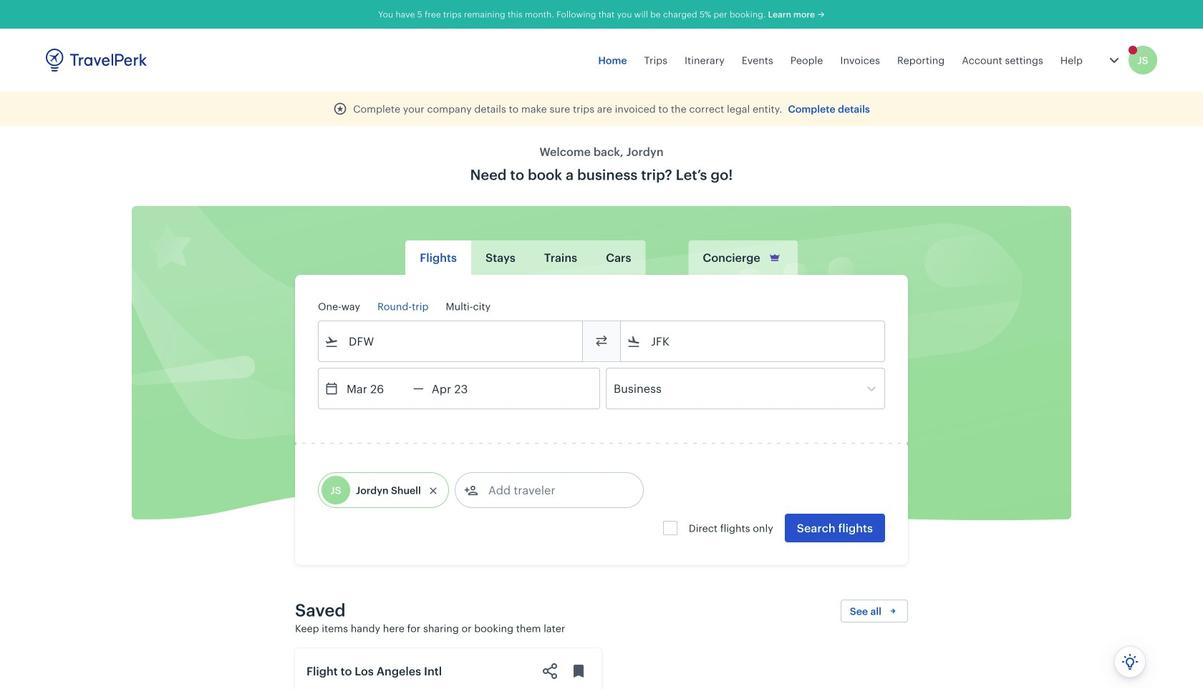 Task type: describe. For each thing, give the bounding box(es) containing it.
To search field
[[641, 330, 866, 353]]

From search field
[[339, 330, 564, 353]]

Depart text field
[[339, 369, 413, 409]]



Task type: vqa. For each thing, say whether or not it's contained in the screenshot.
To search box at the right
yes



Task type: locate. For each thing, give the bounding box(es) containing it.
Add traveler search field
[[478, 479, 627, 502]]

Return text field
[[424, 369, 498, 409]]



